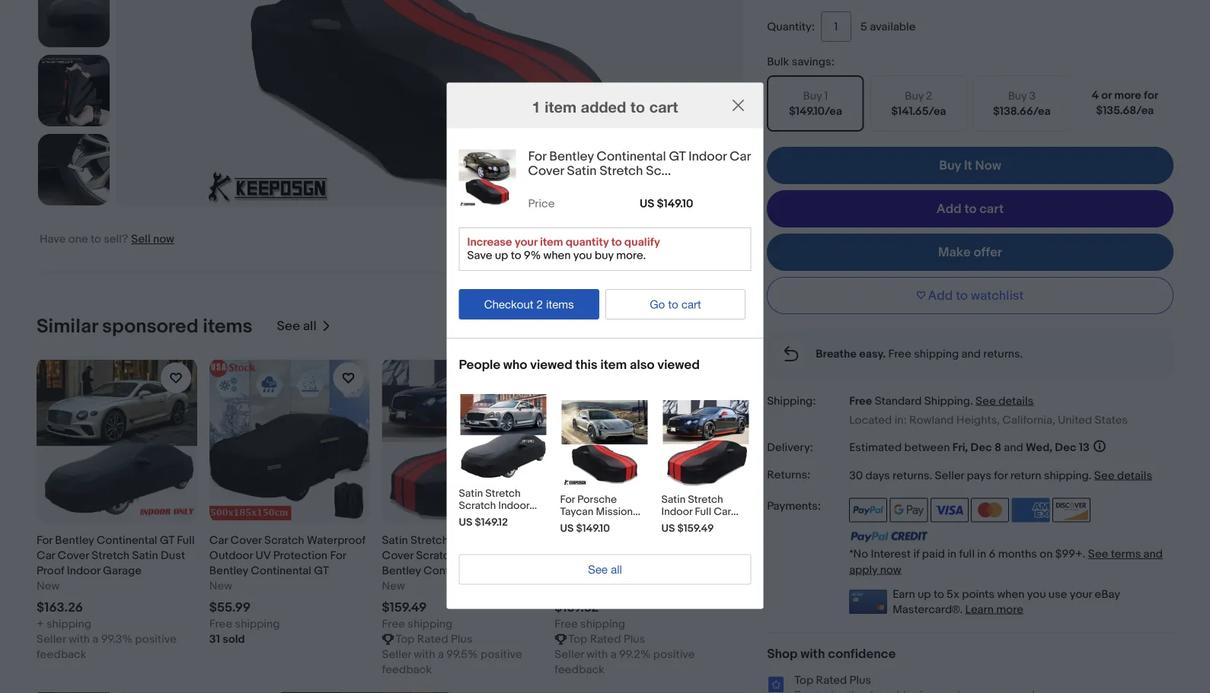 Task type: describe. For each thing, give the bounding box(es) containing it.
bentley inside for bentley continental gt full car cover stretch satin dust proof indoor garage new $163.26 + shipping seller with a 99.3% positive feedback
[[55, 534, 94, 548]]

terms
[[1111, 548, 1141, 562]]

more inside 4 or more for $135.68/ea
[[1115, 88, 1142, 102]]

8
[[995, 442, 1002, 455]]

us $149.10 for price
[[640, 197, 694, 211]]

who
[[503, 358, 527, 374]]

1 in from the left
[[948, 548, 957, 562]]

your inside earn up to 5x points when you use your ebay mastercard®.
[[1070, 588, 1093, 602]]

returns:
[[767, 469, 811, 483]]

free inside satin stretch indoor full car cover scratch dustproof for bentley continental gt new $159.49 free shipping
[[382, 618, 405, 632]]

continental inside for bentley continental gt v8 stain stretch indoor black & grey line car cover new $159.52 free shipping
[[615, 534, 676, 548]]

in:
[[895, 414, 907, 428]]

delivery:
[[767, 442, 813, 455]]

See all text field
[[277, 319, 317, 335]]

see terms and apply now link
[[849, 548, 1163, 577]]

picture 3 of 11 image
[[38, 0, 110, 47]]

1 inside "buy 1 $149.10/ea"
[[825, 89, 828, 103]]

price
[[528, 197, 555, 211]]

2 dec from the left
[[1055, 442, 1077, 455]]

us $149.12
[[459, 517, 508, 530]]

indoor inside for bentley continental gt indoor car cover satin stretch sc...
[[689, 149, 727, 165]]

for porsche taycan mission indoor car cover satin stretch scratch proof redstrip
[[560, 494, 642, 569]]

paid
[[922, 548, 945, 562]]

2 horizontal spatial top
[[795, 674, 814, 688]]

have one to sell? sell now
[[40, 233, 174, 246]]

picture 4 of 11 image
[[38, 55, 110, 127]]

satin inside satin stretch scratch indoor car cover dust proof for bentley continental gtc gt
[[459, 488, 483, 501]]

estimated between fri, dec 8 and wed, dec 13
[[849, 442, 1090, 455]]

0 horizontal spatial on
[[630, 315, 642, 327]]

positive inside for bentley continental gt full car cover stretch satin dust proof indoor garage new $163.26 + shipping seller with a 99.3% positive feedback
[[135, 633, 177, 647]]

cart for add to cart
[[980, 201, 1004, 217]]

return
[[1011, 469, 1042, 483]]

checkout 2 items link
[[459, 290, 599, 320]]

earn
[[893, 588, 915, 602]]

cover inside for porsche taycan mission indoor car cover satin stretch scratch proof redstrip
[[613, 519, 642, 532]]

cover inside satin stretch indoor full car cover scratch dustproof for bentley continental gt
[[662, 519, 691, 532]]

see inside 1 item added to cart document
[[588, 563, 608, 577]]

united
[[1058, 414, 1093, 428]]

grey
[[555, 565, 580, 579]]

scratch inside satin stretch scratch indoor car cover dust proof for bentley continental gtc gt
[[459, 500, 496, 513]]

gtc
[[518, 538, 539, 550]]

items for checkout 2 items
[[546, 298, 574, 311]]

1 item added to cart
[[532, 98, 678, 116]]

cover inside satin stretch indoor full car cover scratch dustproof for bentley continental gt new $159.49 free shipping
[[382, 550, 414, 563]]

positive for $159.52
[[653, 649, 695, 662]]

new inside car cover scratch waterproof outdoor uv protection for bentley continental gt new $55.99 free shipping 31 sold
[[209, 580, 232, 594]]

. for returns
[[930, 469, 933, 483]]

use
[[1049, 588, 1068, 602]]

make offer
[[939, 245, 1003, 261]]

us for satin stretch indoor full car cover scratch dustproof for bentley continental gt
[[662, 523, 675, 536]]

seller inside seller with a 99.5% positive feedback
[[382, 649, 412, 662]]

satin inside for porsche taycan mission indoor car cover satin stretch scratch proof redstrip
[[560, 531, 584, 544]]

for bentley continental gt v8 stain stretch indoor black & grey line car cover new $159.52 free shipping
[[555, 534, 710, 632]]

9%
[[524, 249, 541, 263]]

plus for shipping
[[451, 633, 473, 647]]

taycan
[[560, 506, 594, 519]]

feedback on our suggestions
[[584, 315, 715, 327]]

quantity
[[566, 236, 609, 250]]

easy.
[[859, 347, 886, 361]]

2 for buy
[[926, 89, 933, 103]]

full inside for bentley continental gt full car cover stretch satin dust proof indoor garage new $163.26 + shipping seller with a 99.3% positive feedback
[[177, 534, 195, 548]]

scratch inside satin stretch indoor full car cover scratch dustproof for bentley continental gt
[[693, 519, 730, 532]]

when inside increase your item quantity to qualify save up to 9% when you buy more.
[[544, 249, 571, 263]]

months
[[998, 548, 1037, 562]]

cover inside satin stretch scratch indoor car cover dust proof for bentley continental gtc gt
[[479, 513, 508, 526]]

between
[[905, 442, 950, 455]]

with for shop with confidence
[[801, 647, 825, 663]]

full
[[959, 548, 975, 562]]

seller inside for bentley continental gt full car cover stretch satin dust proof indoor garage new $163.26 + shipping seller with a 99.3% positive feedback
[[37, 633, 66, 647]]

top rated plus text field for $159.52
[[569, 633, 645, 648]]

shipping:
[[767, 395, 816, 408]]

bulk
[[767, 55, 790, 69]]

breathe easy. free shipping and returns.
[[816, 347, 1023, 361]]

feedback
[[584, 315, 628, 327]]

1 horizontal spatial details
[[1117, 469, 1153, 483]]

car inside satin stretch scratch indoor car cover dust proof for bentley continental gtc gt
[[459, 513, 476, 526]]

interest
[[871, 548, 911, 562]]

5x
[[947, 588, 960, 602]]

top rated plus for $159.52
[[569, 633, 645, 647]]

item inside increase your item quantity to qualify save up to 9% when you buy more.
[[540, 236, 563, 250]]

now inside 'see terms and apply now'
[[880, 564, 902, 577]]

increase your item quantity to qualify save up to 9% when you buy more.
[[467, 236, 660, 263]]

see inside free standard shipping . see details located in: rowland heights, california, united states
[[976, 395, 996, 408]]

$149.10 for price
[[657, 197, 694, 211]]

5
[[861, 20, 867, 34]]

0 vertical spatial cart
[[649, 98, 678, 116]]

ebay
[[1095, 588, 1120, 602]]

30
[[849, 469, 863, 483]]

stretch inside for bentley continental gt v8 stain stretch indoor black & grey line car cover new $159.52 free shipping
[[583, 550, 621, 563]]

add for add to watchlist
[[928, 288, 953, 304]]

31
[[209, 633, 220, 647]]

satin inside for bentley continental gt indoor car cover satin stretch sc...
[[567, 164, 597, 180]]

0 horizontal spatial see all
[[277, 319, 317, 335]]

cart for go to cart
[[682, 298, 701, 311]]

car inside satin stretch indoor full car cover scratch dustproof for bentley continental gt new $159.49 free shipping
[[508, 534, 526, 548]]

0 horizontal spatial more
[[997, 603, 1024, 617]]

stretch inside for bentley continental gt indoor car cover satin stretch sc...
[[600, 164, 643, 180]]

continental inside car cover scratch waterproof outdoor uv protection for bentley continental gt new $55.99 free shipping 31 sold
[[251, 565, 312, 579]]

points
[[962, 588, 995, 602]]

checkout
[[484, 298, 534, 311]]

earn up to 5x points when you use your ebay mastercard®.
[[893, 588, 1120, 617]]

2 horizontal spatial top rated plus
[[795, 674, 871, 688]]

for inside car cover scratch waterproof outdoor uv protection for bentley continental gt new $55.99 free shipping 31 sold
[[330, 550, 346, 563]]

proof for for bentley continental gt full car cover stretch satin dust proof indoor garage new $163.26 + shipping seller with a 99.3% positive feedback
[[37, 565, 64, 579]]

$55.99 text field
[[209, 600, 251, 616]]

top for $159.52
[[569, 633, 588, 647]]

it
[[964, 158, 973, 174]]

heights,
[[957, 414, 1000, 428]]

$141.65/ea
[[892, 104, 946, 118]]

0 vertical spatial item
[[545, 98, 577, 116]]

for inside satin stretch indoor full car cover scratch dustproof for bentley continental gt
[[713, 531, 728, 544]]

1 viewed from the left
[[530, 358, 573, 374]]

buy 1 $149.10/ea
[[789, 89, 842, 118]]

for bentley continental gt indoor car cover satin stretch scratch proof redstrip image
[[459, 150, 516, 207]]

1 item added to cart document
[[447, 83, 764, 610]]

indoor inside for bentley continental gt full car cover stretch satin dust proof indoor garage new $163.26 + shipping seller with a 99.3% positive feedback
[[67, 565, 100, 579]]

this
[[576, 358, 598, 374]]

to right go
[[668, 298, 679, 311]]

6
[[989, 548, 996, 562]]

1 dec from the left
[[971, 442, 992, 455]]

savings:
[[792, 55, 835, 69]]

sell now link
[[131, 233, 174, 246]]

scratch inside for porsche taycan mission indoor car cover satin stretch scratch proof redstrip
[[560, 544, 597, 557]]

gt inside for bentley continental gt v8 stain stretch indoor black & grey line car cover new $159.52 free shipping
[[678, 534, 693, 548]]

gt inside satin stretch scratch indoor car cover dust proof for bentley continental gtc gt
[[459, 550, 473, 563]]

$159.52
[[555, 600, 599, 616]]

for inside for porsche taycan mission indoor car cover satin stretch scratch proof redstrip
[[560, 494, 575, 507]]

0 horizontal spatial for
[[994, 469, 1008, 483]]

or
[[1102, 88, 1112, 102]]

new text field for $55.99
[[209, 579, 232, 595]]

add to cart
[[937, 201, 1004, 217]]

a for $159.52
[[611, 649, 617, 662]]

$149.10 for for porsche taycan mission indoor car cover satin stretch scratch proof redstrip
[[576, 523, 610, 536]]

to left 9%
[[511, 249, 521, 263]]

stretch inside for porsche taycan mission indoor car cover satin stretch scratch proof redstrip
[[587, 531, 622, 544]]

states
[[1095, 414, 1128, 428]]

up inside increase your item quantity to qualify save up to 9% when you buy more.
[[495, 249, 508, 263]]

uv
[[255, 550, 271, 563]]

indoor inside satin stretch indoor full car cover scratch dustproof for bentley continental gt
[[662, 506, 693, 519]]

paypal image
[[849, 499, 888, 523]]

paypal credit image
[[849, 531, 929, 543]]

positive for $159.49
[[481, 649, 522, 662]]

us for satin stretch scratch indoor car cover dust proof for bentley continental gtc gt
[[459, 517, 473, 530]]

$159.52 text field
[[555, 600, 599, 616]]

2 horizontal spatial .
[[1089, 469, 1092, 483]]

see all link inside 1 item added to cart document
[[459, 555, 751, 586]]

gt inside satin stretch indoor full car cover scratch dustproof for bentley continental gt
[[720, 556, 734, 569]]

shipping up shipping
[[914, 347, 959, 361]]

new text field for $159.49
[[382, 579, 405, 595]]

top for shipping
[[396, 633, 415, 647]]

our
[[644, 315, 658, 327]]

watchlist
[[971, 288, 1024, 304]]

99.2%
[[619, 649, 651, 662]]

feedback inside for bentley continental gt full car cover stretch satin dust proof indoor garage new $163.26 + shipping seller with a 99.3% positive feedback
[[37, 649, 86, 662]]

stain
[[555, 550, 581, 563]]

us $149.10 for for porsche taycan mission indoor car cover satin stretch scratch proof redstrip
[[560, 523, 610, 536]]

learn more link
[[966, 603, 1024, 617]]

&
[[691, 550, 699, 563]]

standard
[[875, 395, 922, 408]]

google pay image
[[890, 499, 928, 523]]

returns.
[[984, 347, 1023, 361]]

0 horizontal spatial all
[[303, 319, 317, 335]]

continental inside satin stretch scratch indoor car cover dust proof for bentley continental gtc gt
[[459, 538, 515, 550]]

0 horizontal spatial and
[[962, 347, 981, 361]]

have
[[40, 233, 66, 246]]

free shipping text field for $55.99
[[209, 617, 280, 633]]

satin stretch scratch indoor car cover dust proof for bentley continental gtc gt
[[459, 488, 540, 563]]

sell?
[[104, 233, 128, 246]]

cover inside for bentley continental gt indoor car cover satin stretch sc...
[[528, 164, 564, 180]]

$159.49 inside satin stretch indoor full car cover scratch dustproof for bentley continental gt new $159.49 free shipping
[[382, 600, 427, 616]]

buy for 2
[[905, 89, 924, 103]]

located
[[849, 414, 892, 428]]

car inside satin stretch indoor full car cover scratch dustproof for bentley continental gt
[[714, 506, 731, 519]]

free inside car cover scratch waterproof outdoor uv protection for bentley continental gt new $55.99 free shipping 31 sold
[[209, 618, 232, 632]]

shipping inside car cover scratch waterproof outdoor uv protection for bentley continental gt new $55.99 free shipping 31 sold
[[235, 618, 280, 632]]

buy it now link
[[767, 147, 1174, 184]]

go to cart
[[650, 298, 701, 311]]

california,
[[1003, 414, 1056, 428]]

full for satin stretch indoor full car cover scratch dustproof for bentley continental gt new $159.49 free shipping
[[487, 534, 505, 548]]

to right one
[[91, 233, 101, 246]]

to up the make offer link
[[965, 201, 977, 217]]

shop with confidence
[[767, 647, 896, 663]]

stretch inside satin stretch indoor full car cover scratch dustproof for bentley continental gt
[[688, 494, 723, 507]]

new inside satin stretch indoor full car cover scratch dustproof for bentley continental gt new $159.49 free shipping
[[382, 580, 405, 594]]

to right "added"
[[631, 98, 645, 116]]

people
[[459, 358, 501, 374]]

shipping inside satin stretch indoor full car cover scratch dustproof for bentley continental gt new $159.49 free shipping
[[408, 618, 453, 632]]

. for shipping
[[970, 395, 973, 408]]

scratch inside satin stretch indoor full car cover scratch dustproof for bentley continental gt new $159.49 free shipping
[[416, 550, 456, 563]]

and inside 'see terms and apply now'
[[1144, 548, 1163, 562]]

0 vertical spatial see all link
[[277, 315, 332, 339]]

seller with a 99.5% positive feedback
[[382, 649, 525, 678]]

sell
[[131, 233, 151, 246]]

also
[[630, 358, 655, 374]]

add to watchlist button
[[767, 277, 1174, 315]]

2 horizontal spatial plus
[[850, 674, 871, 688]]

gt inside for bentley continental gt full car cover stretch satin dust proof indoor garage new $163.26 + shipping seller with a 99.3% positive feedback
[[160, 534, 174, 548]]

increase
[[467, 236, 512, 250]]

indoor inside for porsche taycan mission indoor car cover satin stretch scratch proof redstrip
[[560, 519, 591, 532]]

stretch inside satin stretch scratch indoor car cover dust proof for bentley continental gtc gt
[[486, 488, 521, 501]]

proof inside satin stretch scratch indoor car cover dust proof for bentley continental gtc gt
[[459, 525, 485, 538]]



Task type: vqa. For each thing, say whether or not it's contained in the screenshot.
the Shop by category banner
no



Task type: locate. For each thing, give the bounding box(es) containing it.
1 horizontal spatial items
[[546, 298, 574, 311]]

us $149.10 down sc...
[[640, 197, 694, 211]]

all inside 1 item added to cart document
[[611, 563, 622, 577]]

1 vertical spatial cart
[[980, 201, 1004, 217]]

you inside increase your item quantity to qualify save up to 9% when you buy more.
[[573, 249, 592, 263]]

1 horizontal spatial your
[[1070, 588, 1093, 602]]

available
[[870, 20, 916, 34]]

free up '31'
[[209, 618, 232, 632]]

to left watchlist
[[956, 288, 968, 304]]

free shipping text field up sold
[[209, 617, 280, 633]]

qualify
[[625, 236, 660, 250]]

on left our
[[630, 315, 642, 327]]

dust left outdoor
[[161, 550, 185, 563]]

free inside free standard shipping . see details located in: rowland heights, california, united states
[[849, 395, 872, 408]]

*no interest if paid in full in 6 months on $99+.
[[849, 548, 1088, 562]]

plus up 99.2%
[[624, 633, 645, 647]]

0 vertical spatial dustproof
[[662, 531, 710, 544]]

indoor down us $149.12
[[451, 534, 485, 548]]

payments:
[[767, 500, 821, 514]]

1 vertical spatial details
[[1117, 469, 1153, 483]]

new up $159.49 text box
[[382, 580, 405, 594]]

new down grey
[[555, 580, 578, 594]]

0 horizontal spatial $159.49
[[382, 600, 427, 616]]

item left "added"
[[545, 98, 577, 116]]

in
[[948, 548, 957, 562], [978, 548, 987, 562]]

add to cart link
[[767, 191, 1174, 228]]

free shipping text field for $159.52
[[555, 617, 625, 633]]

feedback on our suggestions link
[[584, 315, 715, 327]]

1 horizontal spatial dustproof
[[662, 531, 710, 544]]

see details link up the california,
[[976, 395, 1034, 408]]

sc...
[[646, 164, 671, 180]]

dustproof inside satin stretch indoor full car cover scratch dustproof for bentley continental gt
[[662, 531, 710, 544]]

New text field
[[209, 579, 232, 595], [555, 579, 578, 595]]

1 free shipping text field from the left
[[209, 617, 280, 633]]

scratch up grey
[[560, 544, 597, 557]]

top rated plus
[[396, 633, 473, 647], [569, 633, 645, 647], [795, 674, 871, 688]]

redstrip
[[560, 556, 603, 569]]

item left quantity
[[540, 236, 563, 250]]

1 vertical spatial on
[[1040, 548, 1053, 562]]

buy up $141.65/ea at the right
[[905, 89, 924, 103]]

buy
[[595, 249, 614, 263]]

2 horizontal spatial feedback
[[555, 664, 605, 678]]

2 horizontal spatial and
[[1144, 548, 1163, 562]]

see terms and apply now
[[849, 548, 1163, 577]]

top down $159.49 text box
[[396, 633, 415, 647]]

seller left pays
[[935, 469, 965, 483]]

when inside earn up to 5x points when you use your ebay mastercard®.
[[998, 588, 1025, 602]]

to inside button
[[956, 288, 968, 304]]

cover up $163.26
[[58, 550, 89, 563]]

similar
[[37, 315, 98, 339]]

4 new from the left
[[555, 580, 578, 594]]

top rated plus for shipping
[[396, 633, 473, 647]]

a inside for bentley continental gt full car cover stretch satin dust proof indoor garage new $163.26 + shipping seller with a 99.3% positive feedback
[[92, 633, 98, 647]]

plus for $159.52
[[624, 633, 645, 647]]

cover inside for bentley continental gt v8 stain stretch indoor black & grey line car cover new $159.52 free shipping
[[627, 565, 659, 579]]

1 horizontal spatial cart
[[682, 298, 701, 311]]

1 top rated plus text field from the left
[[396, 633, 473, 648]]

1 horizontal spatial 1
[[825, 89, 828, 103]]

1 new text field from the left
[[37, 579, 60, 595]]

bentley inside for bentley continental gt v8 stain stretch indoor black & grey line car cover new $159.52 free shipping
[[573, 534, 612, 548]]

0 horizontal spatial top rated plus text field
[[396, 633, 473, 648]]

0 horizontal spatial free shipping text field
[[209, 617, 280, 633]]

1 vertical spatial 2
[[537, 298, 543, 311]]

seller inside seller with a 99.2% positive feedback
[[555, 649, 584, 662]]

0 vertical spatial for
[[1144, 88, 1159, 102]]

Seller with a 99.2% positive feedback text field
[[555, 648, 715, 678]]

see
[[277, 319, 300, 335], [976, 395, 996, 408], [1095, 469, 1115, 483], [1088, 548, 1109, 562], [588, 563, 608, 577]]

1 vertical spatial $149.10
[[576, 523, 610, 536]]

0 horizontal spatial positive
[[135, 633, 177, 647]]

returns
[[893, 469, 930, 483]]

dustproof inside satin stretch indoor full car cover scratch dustproof for bentley continental gt new $159.49 free shipping
[[459, 550, 511, 563]]

0 horizontal spatial new text field
[[37, 579, 60, 595]]

bentley inside satin stretch indoor full car cover scratch dustproof for bentley continental gt
[[662, 544, 698, 557]]

2 up $141.65/ea at the right
[[926, 89, 933, 103]]

*no
[[849, 548, 869, 562]]

continental inside satin stretch indoor full car cover scratch dustproof for bentley continental gt
[[662, 556, 718, 569]]

2 horizontal spatial a
[[611, 649, 617, 662]]

car inside for porsche taycan mission indoor car cover satin stretch scratch proof redstrip
[[594, 519, 611, 532]]

0 vertical spatial proof
[[459, 525, 485, 538]]

1 horizontal spatial when
[[998, 588, 1025, 602]]

gt
[[669, 149, 686, 165], [160, 534, 174, 548], [678, 534, 693, 548], [459, 550, 473, 563], [720, 556, 734, 569], [314, 565, 329, 579], [487, 565, 502, 579]]

1 horizontal spatial top rated plus
[[569, 633, 645, 647]]

buy
[[803, 89, 822, 103], [905, 89, 924, 103], [1008, 89, 1027, 103], [939, 158, 961, 174]]

1 vertical spatial proof
[[600, 544, 626, 557]]

0 horizontal spatial rated
[[417, 633, 448, 647]]

when up "learn more" link
[[998, 588, 1025, 602]]

viewed left this
[[530, 358, 573, 374]]

rated
[[417, 633, 448, 647], [590, 633, 621, 647], [816, 674, 847, 688]]

positive inside seller with a 99.5% positive feedback
[[481, 649, 522, 662]]

1 horizontal spatial new text field
[[382, 579, 405, 595]]

rated for shipping
[[417, 633, 448, 647]]

0 vertical spatial $149.10
[[657, 197, 694, 211]]

details down states
[[1117, 469, 1153, 483]]

free down $159.52 text field
[[555, 618, 578, 632]]

scratch up $159.49 text box
[[416, 550, 456, 563]]

your right use
[[1070, 588, 1093, 602]]

1 vertical spatial you
[[1027, 588, 1046, 602]]

1 vertical spatial dust
[[161, 550, 185, 563]]

black
[[660, 550, 688, 563]]

1 horizontal spatial 2
[[926, 89, 933, 103]]

1 inside document
[[532, 98, 541, 116]]

top
[[396, 633, 415, 647], [569, 633, 588, 647], [795, 674, 814, 688]]

satin inside for bentley continental gt full car cover stretch satin dust proof indoor garage new $163.26 + shipping seller with a 99.3% positive feedback
[[132, 550, 158, 563]]

1 vertical spatial and
[[1004, 442, 1024, 455]]

Seller with a 99.3% positive feedback text field
[[37, 633, 197, 663]]

dustproof for satin stretch indoor full car cover scratch dustproof for bentley continental gt
[[662, 531, 710, 544]]

2 top rated plus text field from the left
[[569, 633, 645, 648]]

1 horizontal spatial see details link
[[1095, 469, 1153, 483]]

fri,
[[953, 442, 968, 455]]

1 horizontal spatial top rated plus text field
[[569, 633, 645, 648]]

1 horizontal spatial more
[[1115, 88, 1142, 102]]

outdoor
[[209, 550, 253, 563]]

1 vertical spatial items
[[203, 315, 253, 339]]

+ shipping text field
[[37, 617, 91, 633]]

dustproof
[[662, 531, 710, 544], [459, 550, 511, 563]]

when right 9%
[[544, 249, 571, 263]]

now
[[975, 158, 1002, 174]]

scratch up "v8"
[[693, 519, 730, 532]]

rated for $159.52
[[590, 633, 621, 647]]

1 horizontal spatial you
[[1027, 588, 1046, 602]]

1 horizontal spatial plus
[[624, 633, 645, 647]]

indoor inside for bentley continental gt v8 stain stretch indoor black & grey line car cover new $159.52 free shipping
[[624, 550, 657, 563]]

you
[[573, 249, 592, 263], [1027, 588, 1046, 602]]

1 horizontal spatial dec
[[1055, 442, 1077, 455]]

bentley
[[549, 149, 594, 165], [504, 525, 540, 538], [55, 534, 94, 548], [573, 534, 612, 548], [662, 544, 698, 557], [209, 565, 248, 579], [382, 565, 421, 579]]

now right sell
[[153, 233, 174, 246]]

on
[[630, 315, 642, 327], [1040, 548, 1053, 562]]

items
[[546, 298, 574, 311], [203, 315, 253, 339]]

details
[[999, 395, 1034, 408], [1117, 469, 1153, 483]]

2 horizontal spatial free shipping text field
[[555, 617, 625, 633]]

stretch down mission
[[587, 531, 622, 544]]

feedback down $159.52 text field
[[555, 664, 605, 678]]

picture 5 of 11 image
[[38, 134, 110, 206]]

full for satin stretch indoor full car cover scratch dustproof for bentley continental gt
[[695, 506, 712, 519]]

1 horizontal spatial feedback
[[382, 664, 432, 678]]

with details__icon image
[[784, 347, 799, 362], [767, 677, 785, 694]]

1 vertical spatial $159.49
[[382, 600, 427, 616]]

car
[[730, 149, 751, 165], [714, 506, 731, 519], [459, 513, 476, 526], [594, 519, 611, 532], [209, 534, 228, 548], [508, 534, 526, 548], [37, 550, 55, 563], [606, 565, 625, 579]]

0 vertical spatial and
[[962, 347, 981, 361]]

$159.49 up seller with a 99.5% positive feedback
[[382, 600, 427, 616]]

1 vertical spatial now
[[880, 564, 902, 577]]

feedback inside seller with a 99.5% positive feedback
[[382, 664, 432, 678]]

buy for 3
[[1008, 89, 1027, 103]]

now
[[153, 233, 174, 246], [880, 564, 902, 577]]

$135.68/ea
[[1096, 104, 1154, 117]]

for down waterproof
[[330, 550, 346, 563]]

for up $163.26 text box
[[37, 534, 53, 548]]

dustproof down us $149.12
[[459, 550, 511, 563]]

. down between
[[930, 469, 933, 483]]

free shipping text field down $159.52
[[555, 617, 625, 633]]

2 for checkout
[[537, 298, 543, 311]]

new text field down grey
[[555, 579, 578, 595]]

1 horizontal spatial a
[[438, 649, 444, 662]]

dust inside satin stretch scratch indoor car cover dust proof for bentley continental gtc gt
[[510, 513, 533, 526]]

a for $159.49
[[438, 649, 444, 662]]

seller down $159.52 text field
[[555, 649, 584, 662]]

buy 3 $138.66/ea
[[993, 89, 1051, 118]]

suggestions
[[660, 315, 715, 327]]

your right increase
[[515, 236, 538, 250]]

with details__icon image for top rated plus
[[767, 677, 785, 694]]

1 vertical spatial when
[[998, 588, 1025, 602]]

details inside free standard shipping . see details located in: rowland heights, california, united states
[[999, 395, 1034, 408]]

for left porsche
[[560, 494, 575, 507]]

stretch up the $149.12
[[486, 488, 521, 501]]

shipping
[[925, 395, 970, 408]]

a inside seller with a 99.5% positive feedback
[[438, 649, 444, 662]]

visa image
[[931, 499, 969, 523]]

see inside 'see terms and apply now'
[[1088, 548, 1109, 562]]

a inside seller with a 99.2% positive feedback
[[611, 649, 617, 662]]

cover up price
[[528, 164, 564, 180]]

1 horizontal spatial proof
[[459, 525, 485, 538]]

0 vertical spatial up
[[495, 249, 508, 263]]

for
[[1144, 88, 1159, 102], [994, 469, 1008, 483]]

Top Rated Plus text field
[[396, 633, 473, 648], [569, 633, 645, 648]]

your
[[515, 236, 538, 250], [1070, 588, 1093, 602]]

free shipping text field for $159.49
[[382, 617, 453, 633]]

0 vertical spatial when
[[544, 249, 571, 263]]

new text field up $163.26 text box
[[37, 579, 60, 595]]

0 horizontal spatial details
[[999, 395, 1034, 408]]

add for add to cart
[[937, 201, 962, 217]]

for inside for bentley continental gt full car cover stretch satin dust proof indoor garage new $163.26 + shipping seller with a 99.3% positive feedback
[[37, 534, 53, 548]]

continental inside for bentley continental gt full car cover stretch satin dust proof indoor garage new $163.26 + shipping seller with a 99.3% positive feedback
[[97, 534, 157, 548]]

1 item added to cart dialog
[[0, 0, 1210, 694]]

in left full
[[948, 548, 957, 562]]

us $149.10
[[640, 197, 694, 211], [560, 523, 610, 536]]

with inside for bentley continental gt full car cover stretch satin dust proof indoor garage new $163.26 + shipping seller with a 99.3% positive feedback
[[69, 633, 90, 647]]

with for seller with a 99.5% positive feedback
[[414, 649, 435, 662]]

dust inside for bentley continental gt full car cover stretch satin dust proof indoor garage new $163.26 + shipping seller with a 99.3% positive feedback
[[161, 550, 185, 563]]

shipping down $159.49 text box
[[408, 618, 453, 632]]

new up $163.26 text box
[[37, 580, 60, 594]]

$149.10 down taycan
[[576, 523, 610, 536]]

buy left it
[[939, 158, 961, 174]]

shipping inside for bentley continental gt full car cover stretch satin dust proof indoor garage new $163.26 + shipping seller with a 99.3% positive feedback
[[46, 618, 91, 632]]

continental inside for bentley continental gt indoor car cover satin stretch sc...
[[597, 149, 666, 165]]

full inside satin stretch indoor full car cover scratch dustproof for bentley continental gt new $159.49 free shipping
[[487, 534, 505, 548]]

2 viewed from the left
[[658, 358, 700, 374]]

v8
[[695, 534, 710, 548]]

1 new from the left
[[37, 580, 60, 594]]

1 horizontal spatial see all
[[588, 563, 622, 577]]

indoor up stain
[[560, 519, 591, 532]]

seller
[[935, 469, 965, 483], [37, 633, 66, 647], [382, 649, 412, 662], [555, 649, 584, 662]]

buy inside buy it now link
[[939, 158, 961, 174]]

buy for it
[[939, 158, 961, 174]]

gt inside for bentley continental gt indoor car cover satin stretch sc...
[[669, 149, 686, 165]]

mission
[[596, 506, 633, 519]]

items for similar sponsored items
[[203, 315, 253, 339]]

$138.66/ea
[[993, 104, 1051, 118]]

1 horizontal spatial on
[[1040, 548, 1053, 562]]

top rated plus up seller with a 99.2% positive feedback
[[569, 633, 645, 647]]

us for price
[[640, 197, 655, 211]]

you left the buy
[[573, 249, 592, 263]]

2 in from the left
[[978, 548, 987, 562]]

1 vertical spatial for
[[994, 469, 1008, 483]]

add inside button
[[928, 288, 953, 304]]

satin inside satin stretch indoor full car cover scratch dustproof for bentley continental gt
[[662, 494, 686, 507]]

1 vertical spatial see all link
[[459, 555, 751, 586]]

us for for porsche taycan mission indoor car cover satin stretch scratch proof redstrip
[[560, 523, 574, 536]]

0 horizontal spatial us $149.10
[[560, 523, 610, 536]]

Seller with a 99.5% positive feedback text field
[[382, 648, 543, 678]]

for bentley continental gt full car cover stretch satin dust proof indoor garage new $163.26 + shipping seller with a 99.3% positive feedback
[[37, 534, 195, 662]]

shipping down $163.26
[[46, 618, 91, 632]]

2 horizontal spatial rated
[[816, 674, 847, 688]]

satin stretch indoor full car cover scratch dustproof for bentley continental gt
[[662, 494, 734, 569]]

a
[[92, 633, 98, 647], [438, 649, 444, 662], [611, 649, 617, 662]]

discover image
[[1053, 499, 1091, 523]]

mastercard®.
[[893, 603, 963, 617]]

0 horizontal spatial your
[[515, 236, 538, 250]]

positive right 99.5%
[[481, 649, 522, 662]]

positive right 99.2%
[[653, 649, 695, 662]]

1 new text field from the left
[[209, 579, 232, 595]]

full inside satin stretch indoor full car cover scratch dustproof for bentley continental gt
[[695, 506, 712, 519]]

make
[[939, 245, 971, 261]]

and right terms
[[1144, 548, 1163, 562]]

with details__icon image down shop
[[767, 677, 785, 694]]

feedback down + shipping text field
[[37, 649, 86, 662]]

$159.49 inside 1 item added to cart document
[[678, 523, 714, 536]]

bentley inside satin stretch indoor full car cover scratch dustproof for bentley continental gt new $159.49 free shipping
[[382, 565, 421, 579]]

1 horizontal spatial $159.49
[[678, 523, 714, 536]]

free up located
[[849, 395, 872, 408]]

one
[[68, 233, 88, 246]]

2 horizontal spatial cart
[[980, 201, 1004, 217]]

3 new from the left
[[382, 580, 405, 594]]

$159.49
[[678, 523, 714, 536], [382, 600, 427, 616]]

go
[[650, 298, 665, 311]]

2 vertical spatial cart
[[682, 298, 701, 311]]

scratch inside car cover scratch waterproof outdoor uv protection for bentley continental gt new $55.99 free shipping 31 sold
[[264, 534, 304, 548]]

satin up the us $159.49 on the bottom of page
[[662, 494, 686, 507]]

satin up stain
[[560, 531, 584, 544]]

top rated plus down the shop with confidence
[[795, 674, 871, 688]]

satin up garage at the left bottom of the page
[[132, 550, 158, 563]]

positive inside seller with a 99.2% positive feedback
[[653, 649, 695, 662]]

ebay mastercard image
[[849, 590, 888, 615]]

1 horizontal spatial $149.10
[[657, 197, 694, 211]]

1 vertical spatial add
[[928, 288, 953, 304]]

positive
[[135, 633, 177, 647], [481, 649, 522, 662], [653, 649, 695, 662]]

2 new text field from the left
[[555, 579, 578, 595]]

similar sponsored items
[[37, 315, 253, 339]]

cover up $159.49 text box
[[382, 550, 414, 563]]

0 horizontal spatial top rated plus
[[396, 633, 473, 647]]

3
[[1030, 89, 1036, 103]]

to left qualify
[[611, 236, 622, 250]]

Quantity: text field
[[821, 12, 852, 42]]

31 sold text field
[[209, 633, 245, 648]]

porsche
[[577, 494, 617, 507]]

rated down the shop with confidence
[[816, 674, 847, 688]]

and right 8
[[1004, 442, 1024, 455]]

master card image
[[971, 499, 1010, 523]]

continental inside satin stretch indoor full car cover scratch dustproof for bentley continental gt new $159.49 free shipping
[[424, 565, 484, 579]]

1 horizontal spatial all
[[611, 563, 622, 577]]

0 horizontal spatial proof
[[37, 565, 64, 579]]

1 horizontal spatial dust
[[510, 513, 533, 526]]

for inside 4 or more for $135.68/ea
[[1144, 88, 1159, 102]]

breathe
[[816, 347, 857, 361]]

shipping down $159.52
[[581, 618, 625, 632]]

seller down $159.49 text box
[[382, 649, 412, 662]]

and left returns.
[[962, 347, 981, 361]]

you inside earn up to 5x points when you use your ebay mastercard®.
[[1027, 588, 1046, 602]]

buy for 1
[[803, 89, 822, 103]]

feedback for $159.49
[[382, 664, 432, 678]]

$163.26 text field
[[37, 600, 83, 616]]

3 free shipping text field from the left
[[555, 617, 625, 633]]

. up heights,
[[970, 395, 973, 408]]

free
[[889, 347, 912, 361], [849, 395, 872, 408], [209, 618, 232, 632], [382, 618, 405, 632], [555, 618, 578, 632]]

rated up seller with a 99.5% positive feedback
[[417, 633, 448, 647]]

shop
[[767, 647, 798, 663]]

4
[[1092, 88, 1099, 102]]

0 horizontal spatial .
[[930, 469, 933, 483]]

Free shipping text field
[[209, 617, 280, 633], [382, 617, 453, 633], [555, 617, 625, 633]]

1 horizontal spatial .
[[970, 395, 973, 408]]

buy inside buy 3 $138.66/ea
[[1008, 89, 1027, 103]]

new inside for bentley continental gt full car cover stretch satin dust proof indoor garage new $163.26 + shipping seller with a 99.3% positive feedback
[[37, 580, 60, 594]]

1 horizontal spatial new text field
[[555, 579, 578, 595]]

1 horizontal spatial in
[[978, 548, 987, 562]]

for up price
[[528, 149, 547, 165]]

feedback down $159.49 text box
[[382, 664, 432, 678]]

see all link
[[277, 315, 332, 339], [459, 555, 751, 586]]

$159.49 text field
[[382, 600, 427, 616]]

$55.99
[[209, 600, 251, 616]]

satin up us $149.12
[[459, 488, 483, 501]]

for inside for bentley continental gt v8 stain stretch indoor black & grey line car cover new $159.52 free shipping
[[555, 534, 571, 548]]

0 horizontal spatial now
[[153, 233, 174, 246]]

0 horizontal spatial in
[[948, 548, 957, 562]]

cover inside car cover scratch waterproof outdoor uv protection for bentley continental gt new $55.99 free shipping 31 sold
[[230, 534, 262, 548]]

stretch up the us $159.49 on the bottom of page
[[688, 494, 723, 507]]

1 vertical spatial see details link
[[1095, 469, 1153, 483]]

car inside car cover scratch waterproof outdoor uv protection for bentley continental gt new $55.99 free shipping 31 sold
[[209, 534, 228, 548]]

cart right "added"
[[649, 98, 678, 116]]

$149.12
[[475, 517, 508, 530]]

indoor right sc...
[[689, 149, 727, 165]]

0 vertical spatial add
[[937, 201, 962, 217]]

free right easy.
[[889, 347, 912, 361]]

item right this
[[601, 358, 627, 374]]

0 horizontal spatial see details link
[[976, 395, 1034, 408]]

feedback
[[37, 649, 86, 662], [382, 664, 432, 678], [555, 664, 605, 678]]

1 vertical spatial see all
[[588, 563, 622, 577]]

apply
[[849, 564, 878, 577]]

1 horizontal spatial now
[[880, 564, 902, 577]]

1 left "added"
[[532, 98, 541, 116]]

cover inside for bentley continental gt full car cover stretch satin dust proof indoor garage new $163.26 + shipping seller with a 99.3% positive feedback
[[58, 550, 89, 563]]

free inside for bentley continental gt v8 stain stretch indoor black & grey line car cover new $159.52 free shipping
[[555, 618, 578, 632]]

more up $135.68/ea
[[1115, 88, 1142, 102]]

all
[[303, 319, 317, 335], [611, 563, 622, 577]]

0 vertical spatial see details link
[[976, 395, 1034, 408]]

feedback inside seller with a 99.2% positive feedback
[[555, 664, 605, 678]]

shipping down 13
[[1044, 469, 1089, 483]]

cover
[[528, 164, 564, 180], [479, 513, 508, 526], [613, 519, 642, 532], [662, 519, 691, 532], [230, 534, 262, 548], [58, 550, 89, 563], [382, 550, 414, 563], [627, 565, 659, 579]]

see details link down states
[[1095, 469, 1153, 483]]

seller down +
[[37, 633, 66, 647]]

see all inside 1 item added to cart document
[[588, 563, 622, 577]]

waterproof
[[307, 534, 366, 548]]

make offer link
[[767, 234, 1174, 271]]

car inside for bentley continental gt indoor car cover satin stretch sc...
[[730, 149, 751, 165]]

for bentley continental gt indoor car cover satin stretch sc...
[[528, 149, 751, 180]]

satin inside satin stretch indoor full car cover scratch dustproof for bentley continental gt new $159.49 free shipping
[[382, 534, 408, 548]]

buy inside "buy 1 $149.10/ea"
[[803, 89, 822, 103]]

0 vertical spatial $159.49
[[678, 523, 714, 536]]

american express image
[[1012, 499, 1050, 523]]

0 vertical spatial details
[[999, 395, 1034, 408]]

learn
[[966, 603, 994, 617]]

0 vertical spatial dust
[[510, 513, 533, 526]]

2 vertical spatial and
[[1144, 548, 1163, 562]]

bentley inside car cover scratch waterproof outdoor uv protection for bentley continental gt new $55.99 free shipping 31 sold
[[209, 565, 248, 579]]

new text field for $163.26
[[37, 579, 60, 595]]

1 up "$149.10/ea"
[[825, 89, 828, 103]]

for inside satin stretch indoor full car cover scratch dustproof for bentley continental gt new $159.49 free shipping
[[514, 550, 530, 563]]

scratch up us $149.12
[[459, 500, 496, 513]]

stretch up $159.49 text box
[[411, 534, 449, 548]]

2 new text field from the left
[[382, 579, 405, 595]]

items inside 1 item added to cart document
[[546, 298, 574, 311]]

0 horizontal spatial dustproof
[[459, 550, 511, 563]]

0 horizontal spatial dec
[[971, 442, 992, 455]]

with for seller with a 99.2% positive feedback
[[587, 649, 608, 662]]

feedback for $159.52
[[555, 664, 605, 678]]

1 vertical spatial us $149.10
[[560, 523, 610, 536]]

up right save
[[495, 249, 508, 263]]

new inside for bentley continental gt v8 stain stretch indoor black & grey line car cover new $159.52 free shipping
[[555, 580, 578, 594]]

buy it now
[[939, 158, 1002, 174]]

indoor inside satin stretch indoor full car cover scratch dustproof for bentley continental gt new $159.49 free shipping
[[451, 534, 485, 548]]

cover up black
[[662, 519, 691, 532]]

top rated plus text field for shipping
[[396, 633, 473, 648]]

indoor up the $149.12
[[498, 500, 530, 513]]

bentley inside for bentley continental gt indoor car cover satin stretch sc...
[[549, 149, 594, 165]]

stretch inside satin stretch indoor full car cover scratch dustproof for bentley continental gt new $159.49 free shipping
[[411, 534, 449, 548]]

with inside seller with a 99.2% positive feedback
[[587, 649, 608, 662]]

New text field
[[37, 579, 60, 595], [382, 579, 405, 595]]

2 free shipping text field from the left
[[382, 617, 453, 633]]

2 vertical spatial item
[[601, 358, 627, 374]]

stretch inside for bentley continental gt full car cover stretch satin dust proof indoor garage new $163.26 + shipping seller with a 99.3% positive feedback
[[92, 550, 130, 563]]

for inside for bentley continental gt indoor car cover satin stretch sc...
[[528, 149, 547, 165]]

0 horizontal spatial see all link
[[277, 315, 332, 339]]

cart up suggestions
[[682, 298, 701, 311]]

0 horizontal spatial feedback
[[37, 649, 86, 662]]

details up the california,
[[999, 395, 1034, 408]]

.
[[970, 395, 973, 408], [930, 469, 933, 483], [1089, 469, 1092, 483]]

0 vertical spatial now
[[153, 233, 174, 246]]

2
[[926, 89, 933, 103], [537, 298, 543, 311]]

wed,
[[1026, 442, 1053, 455]]

dustproof for satin stretch indoor full car cover scratch dustproof for bentley continental gt new $159.49 free shipping
[[459, 550, 511, 563]]

2 inside 1 item added to cart document
[[537, 298, 543, 311]]

2 vertical spatial proof
[[37, 565, 64, 579]]

new text field for $159.52
[[555, 579, 578, 595]]

car inside for bentley continental gt v8 stain stretch indoor black & grey line car cover new $159.52 free shipping
[[606, 565, 625, 579]]

checkout 2 items
[[484, 298, 574, 311]]

new text field up $159.49 text box
[[382, 579, 405, 595]]

2 new from the left
[[209, 580, 232, 594]]

1 vertical spatial all
[[611, 563, 622, 577]]

add to watchlist
[[928, 288, 1024, 304]]

a left 99.2%
[[611, 649, 617, 662]]

. down 13
[[1089, 469, 1092, 483]]

items left see all text field
[[203, 315, 253, 339]]

0 horizontal spatial up
[[495, 249, 508, 263]]

indoor inside satin stretch scratch indoor car cover dust proof for bentley continental gtc gt
[[498, 500, 530, 513]]

2 horizontal spatial positive
[[653, 649, 695, 662]]

$99+.
[[1056, 548, 1086, 562]]

with details__icon image for breathe easy.
[[784, 347, 799, 362]]

$163.26
[[37, 600, 83, 616]]

for inside satin stretch scratch indoor car cover dust proof for bentley continental gtc gt
[[487, 525, 502, 538]]

sponsored
[[102, 315, 199, 339]]

4 or more for $135.68/ea
[[1092, 88, 1159, 117]]

when
[[544, 249, 571, 263], [998, 588, 1025, 602]]

your inside increase your item quantity to qualify save up to 9% when you buy more.
[[515, 236, 538, 250]]

proof for for porsche taycan mission indoor car cover satin stretch scratch proof redstrip
[[600, 544, 626, 557]]



